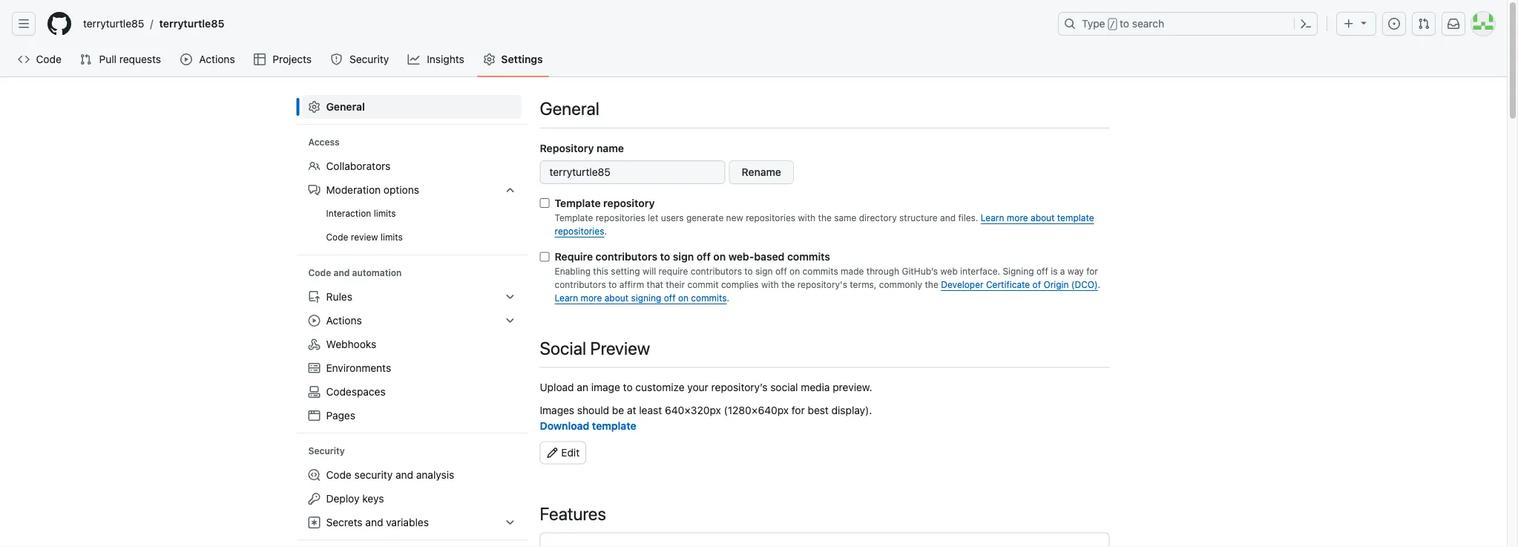 Task type: locate. For each thing, give the bounding box(es) containing it.
on
[[714, 251, 726, 263], [790, 266, 800, 277], [678, 293, 689, 303]]

/ for type
[[1110, 19, 1116, 30]]

code down interaction
[[326, 232, 348, 242]]

/ up requests at the top
[[150, 17, 153, 30]]

interface.
[[961, 266, 1001, 277]]

1 vertical spatial commits
[[803, 266, 839, 277]]

deploy keys link
[[302, 487, 522, 511]]

/ right type
[[1110, 19, 1116, 30]]

1 horizontal spatial about
[[1031, 213, 1055, 223]]

terryturtle85 link up play icon
[[153, 12, 230, 36]]

commonly
[[880, 279, 923, 290]]

actions down "rules" at left
[[326, 314, 362, 327]]

list containing terryturtle85 / terryturtle85
[[77, 12, 1050, 36]]

terryturtle85 up play icon
[[159, 17, 225, 30]]

security up codescan image
[[308, 446, 345, 456]]

1 horizontal spatial general
[[540, 98, 600, 119]]

/ inside terryturtle85 / terryturtle85
[[150, 17, 153, 30]]

secrets and variables button
[[302, 511, 522, 534]]

for left best
[[792, 404, 805, 416]]

general right gear image
[[326, 101, 365, 113]]

1 horizontal spatial /
[[1110, 19, 1116, 30]]

template
[[555, 197, 601, 209], [555, 213, 593, 223]]

0 horizontal spatial for
[[792, 404, 805, 416]]

gear image
[[308, 101, 320, 113]]

1 horizontal spatial learn
[[981, 213, 1005, 223]]

for up (dco)
[[1087, 266, 1099, 277]]

general
[[540, 98, 600, 119], [326, 101, 365, 113]]

1 horizontal spatial for
[[1087, 266, 1099, 277]]

code inside 'link'
[[326, 469, 352, 481]]

notifications image
[[1448, 18, 1460, 30]]

general up repository on the top of page
[[540, 98, 600, 119]]

settings
[[501, 53, 543, 65]]

graph image
[[408, 53, 420, 65]]

1 horizontal spatial template
[[1058, 213, 1095, 223]]

code for code review limits
[[326, 232, 348, 242]]

best
[[808, 404, 829, 416]]

code for code security and analysis
[[326, 469, 352, 481]]

social
[[771, 381, 798, 393]]

learn right files.
[[981, 213, 1005, 223]]

security inside security link
[[350, 53, 389, 65]]

0 vertical spatial for
[[1087, 266, 1099, 277]]

is
[[1051, 266, 1058, 277]]

for
[[1087, 266, 1099, 277], [792, 404, 805, 416]]

0 vertical spatial security
[[350, 53, 389, 65]]

2 vertical spatial .
[[727, 293, 730, 303]]

1 horizontal spatial more
[[1007, 213, 1029, 223]]

about up is at the right of page
[[1031, 213, 1055, 223]]

learn inside learn more about template repositories
[[981, 213, 1005, 223]]

commits up repository's
[[803, 266, 839, 277]]

certificate
[[987, 279, 1031, 290]]

people image
[[308, 160, 320, 172]]

with inside enabling this setting will require contributors to sign off on commits made through github's web interface. signing off is a way for contributors to affirm that their commit complies with the repository's terms, commonly the
[[762, 279, 779, 290]]

terryturtle85
[[83, 17, 144, 30], [159, 17, 225, 30]]

code right code image at the left of page
[[36, 53, 61, 65]]

code for code
[[36, 53, 61, 65]]

features
[[540, 503, 606, 524]]

browser image
[[308, 410, 320, 422]]

template for template repositories let users generate new repositories with the same directory structure and files.
[[555, 213, 593, 223]]

secrets and variables
[[326, 516, 429, 529]]

/ for terryturtle85
[[150, 17, 153, 30]]

2 vertical spatial commits
[[691, 293, 727, 303]]

0 horizontal spatial about
[[605, 293, 629, 303]]

0 horizontal spatial terryturtle85 link
[[77, 12, 150, 36]]

1 vertical spatial learn
[[555, 293, 578, 303]]

0 horizontal spatial actions
[[199, 53, 235, 65]]

1 terryturtle85 link from the left
[[77, 12, 150, 36]]

commits down commit
[[691, 293, 727, 303]]

1 horizontal spatial sign
[[756, 266, 773, 277]]

1 terryturtle85 from the left
[[83, 17, 144, 30]]

and up deploy keys link
[[396, 469, 413, 481]]

rules button
[[302, 285, 522, 309]]

1 horizontal spatial terryturtle85 link
[[153, 12, 230, 36]]

server image
[[308, 362, 320, 374]]

their
[[666, 279, 685, 290]]

table image
[[254, 53, 266, 65]]

through
[[867, 266, 900, 277]]

template
[[1058, 213, 1095, 223], [592, 420, 637, 432]]

review
[[351, 232, 378, 242]]

git pull request image
[[80, 53, 92, 65]]

about down affirm
[[605, 293, 629, 303]]

0 horizontal spatial template
[[592, 420, 637, 432]]

1 template from the top
[[555, 197, 601, 209]]

1 vertical spatial template
[[592, 420, 637, 432]]

the down based
[[782, 279, 795, 290]]

the
[[818, 213, 832, 223], [782, 279, 795, 290], [925, 279, 939, 290]]

1 horizontal spatial terryturtle85
[[159, 17, 225, 30]]

0 vertical spatial on
[[714, 251, 726, 263]]

rules
[[326, 291, 353, 303]]

code up "rules" at left
[[308, 268, 331, 278]]

sign up require
[[673, 251, 694, 263]]

1 vertical spatial actions
[[326, 314, 362, 327]]

0 vertical spatial more
[[1007, 213, 1029, 223]]

1 vertical spatial limits
[[381, 232, 403, 242]]

to down setting at the left of page
[[609, 279, 617, 290]]

contributors up setting at the left of page
[[596, 251, 658, 263]]

Template repository checkbox
[[540, 198, 550, 208]]

contributors down enabling
[[555, 279, 606, 290]]

and up "rules" at left
[[334, 268, 350, 278]]

1 vertical spatial template
[[555, 213, 593, 223]]

1 horizontal spatial security
[[350, 53, 389, 65]]

with down based
[[762, 279, 779, 290]]

upload an image to customize your repository's social media preview.
[[540, 381, 873, 393]]

off
[[697, 251, 711, 263], [776, 266, 787, 277], [1037, 266, 1049, 277], [664, 293, 676, 303]]

2 horizontal spatial on
[[790, 266, 800, 277]]

1 vertical spatial .
[[1098, 279, 1101, 290]]

social preview
[[540, 337, 650, 358]]

off down their
[[664, 293, 676, 303]]

on up repository's
[[790, 266, 800, 277]]

terryturtle85 up the pull
[[83, 17, 144, 30]]

1 vertical spatial about
[[605, 293, 629, 303]]

code inside moderation options list
[[326, 232, 348, 242]]

2 template from the top
[[555, 213, 593, 223]]

for inside images should be at least 640×320px (1280×640px for best display). download template
[[792, 404, 805, 416]]

commits up enabling this setting will require contributors to sign off on commits made through github's web interface. signing off is a way for contributors to affirm that their commit complies with the repository's terms, commonly the
[[788, 251, 831, 263]]

template repository
[[555, 197, 655, 209]]

template for template repository
[[555, 197, 601, 209]]

repositories
[[596, 213, 646, 223], [746, 213, 796, 223], [555, 226, 605, 236]]

0 horizontal spatial terryturtle85
[[83, 17, 144, 30]]

0 horizontal spatial more
[[581, 293, 602, 303]]

comment discussion image
[[308, 184, 320, 196]]

template right template repository checkbox
[[555, 197, 601, 209]]

settings link
[[478, 48, 549, 71]]

about inside developer certificate of origin (dco) . learn more about signing off on commits .
[[605, 293, 629, 303]]

codescan image
[[308, 469, 320, 481]]

about
[[1031, 213, 1055, 223], [605, 293, 629, 303]]

let
[[648, 213, 659, 223]]

deploy keys
[[326, 493, 384, 505]]

deploy
[[326, 493, 360, 505]]

code for code and automation
[[308, 268, 331, 278]]

to right "image"
[[623, 381, 633, 393]]

with left same
[[798, 213, 816, 223]]

chevron down image
[[504, 184, 516, 196]]

0 vertical spatial about
[[1031, 213, 1055, 223]]

1 vertical spatial with
[[762, 279, 779, 290]]

0 vertical spatial sign
[[673, 251, 694, 263]]

limits down moderation options
[[374, 208, 396, 219]]

on left web-
[[714, 251, 726, 263]]

on inside developer certificate of origin (dco) . learn more about signing off on commits .
[[678, 293, 689, 303]]

about inside learn more about template repositories
[[1031, 213, 1055, 223]]

should
[[577, 404, 610, 416]]

1 vertical spatial contributors
[[691, 266, 742, 277]]

template up 'way'
[[1058, 213, 1095, 223]]

Require contributors to sign off on web-based commits checkbox
[[540, 252, 550, 262]]

list
[[77, 12, 1050, 36]]

repository's
[[798, 279, 848, 290]]

Repository name text field
[[540, 160, 726, 184]]

security list
[[302, 463, 522, 534]]

. down complies
[[727, 293, 730, 303]]

. down template repository
[[605, 226, 607, 236]]

0 horizontal spatial security
[[308, 446, 345, 456]]

2 vertical spatial on
[[678, 293, 689, 303]]

more
[[1007, 213, 1029, 223], [581, 293, 602, 303]]

learn down enabling
[[555, 293, 578, 303]]

1 vertical spatial security
[[308, 446, 345, 456]]

0 horizontal spatial /
[[150, 17, 153, 30]]

generate
[[687, 213, 724, 223]]

security link
[[325, 48, 396, 71]]

repository's
[[712, 381, 768, 393]]

the down github's
[[925, 279, 939, 290]]

0 vertical spatial template
[[555, 197, 601, 209]]

sign down based
[[756, 266, 773, 277]]

to
[[1120, 17, 1130, 30], [660, 251, 671, 263], [745, 266, 753, 277], [609, 279, 617, 290], [623, 381, 633, 393]]

limits right review
[[381, 232, 403, 242]]

for inside enabling this setting will require contributors to sign off on commits made through github's web interface. signing off is a way for contributors to affirm that their commit complies with the repository's terms, commonly the
[[1087, 266, 1099, 277]]

code up deploy
[[326, 469, 352, 481]]

actions
[[199, 53, 235, 65], [326, 314, 362, 327]]

origin
[[1044, 279, 1069, 290]]

actions right play icon
[[199, 53, 235, 65]]

1 vertical spatial on
[[790, 266, 800, 277]]

.
[[605, 226, 607, 236], [1098, 279, 1101, 290], [727, 293, 730, 303]]

actions inside dropdown button
[[326, 314, 362, 327]]

git pull request image
[[1419, 18, 1430, 30]]

variables
[[386, 516, 429, 529]]

repository
[[540, 142, 594, 154]]

environments
[[326, 362, 391, 374]]

to left the 'search'
[[1120, 17, 1130, 30]]

insights link
[[402, 48, 472, 71]]

1 horizontal spatial actions
[[326, 314, 362, 327]]

template inside learn more about template repositories
[[1058, 213, 1095, 223]]

template inside images should be at least 640×320px (1280×640px for best display). download template
[[592, 420, 637, 432]]

code link
[[12, 48, 68, 71]]

terryturtle85 link up the pull
[[77, 12, 150, 36]]

web-
[[729, 251, 754, 263]]

0 vertical spatial learn
[[981, 213, 1005, 223]]

template down template repository
[[555, 213, 593, 223]]

media
[[801, 381, 830, 393]]

. right 'origin'
[[1098, 279, 1101, 290]]

more right files.
[[1007, 213, 1029, 223]]

1 vertical spatial for
[[792, 404, 805, 416]]

repository
[[604, 197, 655, 209]]

repositories up require
[[555, 226, 605, 236]]

more inside developer certificate of origin (dco) . learn more about signing off on commits .
[[581, 293, 602, 303]]

0 horizontal spatial on
[[678, 293, 689, 303]]

1 horizontal spatial with
[[798, 213, 816, 223]]

off down based
[[776, 266, 787, 277]]

2 terryturtle85 link from the left
[[153, 12, 230, 36]]

security right shield icon
[[350, 53, 389, 65]]

upload
[[540, 381, 574, 393]]

limits
[[374, 208, 396, 219], [381, 232, 403, 242]]

to up require
[[660, 251, 671, 263]]

commits
[[788, 251, 831, 263], [803, 266, 839, 277], [691, 293, 727, 303]]

pull requests link
[[74, 48, 169, 71]]

require contributors to sign off on web-based commits
[[555, 251, 831, 263]]

and down keys
[[366, 516, 383, 529]]

security
[[355, 469, 393, 481]]

0 horizontal spatial learn
[[555, 293, 578, 303]]

0 vertical spatial template
[[1058, 213, 1095, 223]]

require
[[659, 266, 688, 277]]

learn more about template repositories
[[555, 213, 1095, 236]]

1 horizontal spatial on
[[714, 251, 726, 263]]

1 vertical spatial sign
[[756, 266, 773, 277]]

plus image
[[1344, 18, 1355, 30]]

1 vertical spatial more
[[581, 293, 602, 303]]

0 horizontal spatial with
[[762, 279, 779, 290]]

interaction limits
[[326, 208, 396, 219]]

0 horizontal spatial .
[[605, 226, 607, 236]]

/ inside type / to search
[[1110, 19, 1116, 30]]

type
[[1082, 17, 1106, 30]]

contributors up commit
[[691, 266, 742, 277]]

pull
[[99, 53, 117, 65]]

code and automation list
[[302, 285, 522, 428]]

template down be
[[592, 420, 637, 432]]

the left same
[[818, 213, 832, 223]]

learn inside developer certificate of origin (dco) . learn more about signing off on commits .
[[555, 293, 578, 303]]

more down this
[[581, 293, 602, 303]]

actions button
[[302, 309, 522, 333]]

on down their
[[678, 293, 689, 303]]

and inside secrets and variables dropdown button
[[366, 516, 383, 529]]



Task type: describe. For each thing, give the bounding box(es) containing it.
this
[[593, 266, 609, 277]]

a
[[1061, 266, 1066, 277]]

interaction
[[326, 208, 371, 219]]

least
[[639, 404, 662, 416]]

preview.
[[833, 381, 873, 393]]

learn more about template repositories link
[[555, 213, 1095, 236]]

on inside enabling this setting will require contributors to sign off on commits made through github's web interface. signing off is a way for contributors to affirm that their commit complies with the repository's terms, commonly the
[[790, 266, 800, 277]]

signing
[[1003, 266, 1035, 277]]

automation
[[352, 268, 402, 278]]

complies
[[721, 279, 759, 290]]

images should be at least 640×320px (1280×640px for best display). download template
[[540, 404, 872, 432]]

developer certificate of origin (dco) link
[[941, 279, 1098, 290]]

pull requests
[[99, 53, 161, 65]]

issue opened image
[[1389, 18, 1401, 30]]

code review limits
[[326, 232, 403, 242]]

terryturtle85 / terryturtle85
[[83, 17, 225, 30]]

type / to search
[[1082, 17, 1165, 30]]

0 vertical spatial contributors
[[596, 251, 658, 263]]

0 horizontal spatial general
[[326, 101, 365, 113]]

at
[[627, 404, 637, 416]]

1 horizontal spatial .
[[727, 293, 730, 303]]

commit
[[688, 279, 719, 290]]

social
[[540, 337, 587, 358]]

code security and analysis link
[[302, 463, 522, 487]]

made
[[841, 266, 864, 277]]

rename button
[[729, 160, 794, 184]]

rename
[[742, 166, 782, 178]]

key image
[[308, 493, 320, 505]]

0 vertical spatial commits
[[788, 251, 831, 263]]

webhook image
[[308, 338, 320, 350]]

requests
[[119, 53, 161, 65]]

and left files.
[[941, 213, 956, 223]]

0 horizontal spatial the
[[782, 279, 795, 290]]

edit
[[559, 447, 580, 459]]

repositories inside learn more about template repositories
[[555, 226, 605, 236]]

off up commit
[[697, 251, 711, 263]]

webhooks
[[326, 338, 377, 350]]

developer certificate of origin (dco) . learn more about signing off on commits .
[[555, 279, 1101, 303]]

codespaces link
[[302, 380, 522, 404]]

shield image
[[331, 53, 343, 65]]

2 terryturtle85 from the left
[[159, 17, 225, 30]]

2 vertical spatial contributors
[[555, 279, 606, 290]]

moderation options list
[[302, 202, 522, 249]]

terms,
[[850, 279, 877, 290]]

codespaces
[[326, 386, 386, 398]]

off left is at the right of page
[[1037, 266, 1049, 277]]

sign inside enabling this setting will require contributors to sign off on commits made through github's web interface. signing off is a way for contributors to affirm that their commit complies with the repository's terms, commonly the
[[756, 266, 773, 277]]

actions link
[[175, 48, 242, 71]]

moderation
[[326, 184, 381, 196]]

require
[[555, 251, 593, 263]]

be
[[612, 404, 624, 416]]

users
[[661, 213, 684, 223]]

more inside learn more about template repositories
[[1007, 213, 1029, 223]]

commits inside enabling this setting will require contributors to sign off on commits made through github's web interface. signing off is a way for contributors to affirm that their commit complies with the repository's terms, commonly the
[[803, 266, 839, 277]]

developer
[[941, 279, 984, 290]]

homepage image
[[48, 12, 71, 36]]

affirm
[[620, 279, 644, 290]]

enabling this setting will require contributors to sign off on commits made through github's web interface. signing off is a way for contributors to affirm that their commit complies with the repository's terms, commonly the
[[555, 266, 1099, 290]]

play image
[[180, 53, 192, 65]]

0 vertical spatial with
[[798, 213, 816, 223]]

image
[[591, 381, 621, 393]]

code and automation
[[308, 268, 402, 278]]

files.
[[959, 213, 979, 223]]

0 horizontal spatial sign
[[673, 251, 694, 263]]

1 horizontal spatial the
[[818, 213, 832, 223]]

code review limits link
[[302, 226, 522, 249]]

2 horizontal spatial .
[[1098, 279, 1101, 290]]

repository name
[[540, 142, 624, 154]]

collaborators link
[[302, 154, 522, 178]]

command palette image
[[1301, 18, 1312, 30]]

enabling
[[555, 266, 591, 277]]

edit button
[[540, 441, 1110, 464]]

interaction limits link
[[302, 202, 522, 226]]

download
[[540, 420, 590, 432]]

new
[[726, 213, 744, 223]]

moderation options button
[[302, 178, 522, 202]]

keys
[[362, 493, 384, 505]]

download template link
[[540, 420, 637, 432]]

based
[[754, 251, 785, 263]]

search
[[1133, 17, 1165, 30]]

pencil image
[[547, 447, 559, 459]]

0 vertical spatial actions
[[199, 53, 235, 65]]

commits inside developer certificate of origin (dco) . learn more about signing off on commits .
[[691, 293, 727, 303]]

0 vertical spatial .
[[605, 226, 607, 236]]

to up complies
[[745, 266, 753, 277]]

that
[[647, 279, 664, 290]]

access list
[[302, 154, 522, 249]]

structure
[[900, 213, 938, 223]]

setting
[[611, 266, 640, 277]]

code security and analysis
[[326, 469, 455, 481]]

customize
[[636, 381, 685, 393]]

environments link
[[302, 356, 522, 380]]

secrets
[[326, 516, 363, 529]]

webhooks link
[[302, 333, 522, 356]]

web
[[941, 266, 958, 277]]

codespaces image
[[308, 386, 320, 398]]

repositories right new
[[746, 213, 796, 223]]

collaborators
[[326, 160, 391, 172]]

preview
[[590, 337, 650, 358]]

images
[[540, 404, 575, 416]]

name
[[597, 142, 624, 154]]

access
[[308, 137, 340, 147]]

projects link
[[248, 48, 319, 71]]

640×320px
[[665, 404, 721, 416]]

repositories down repository
[[596, 213, 646, 223]]

will
[[643, 266, 656, 277]]

pages link
[[302, 404, 522, 428]]

code image
[[18, 53, 30, 65]]

same
[[834, 213, 857, 223]]

an
[[577, 381, 589, 393]]

triangle down image
[[1358, 17, 1370, 29]]

gear image
[[484, 53, 495, 65]]

directory
[[859, 213, 897, 223]]

(dco)
[[1072, 279, 1098, 290]]

insights
[[427, 53, 465, 65]]

and inside code security and analysis 'link'
[[396, 469, 413, 481]]

0 vertical spatial limits
[[374, 208, 396, 219]]

2 horizontal spatial the
[[925, 279, 939, 290]]

analysis
[[416, 469, 455, 481]]

off inside developer certificate of origin (dco) . learn more about signing off on commits .
[[664, 293, 676, 303]]



Task type: vqa. For each thing, say whether or not it's contained in the screenshot.
search icon
no



